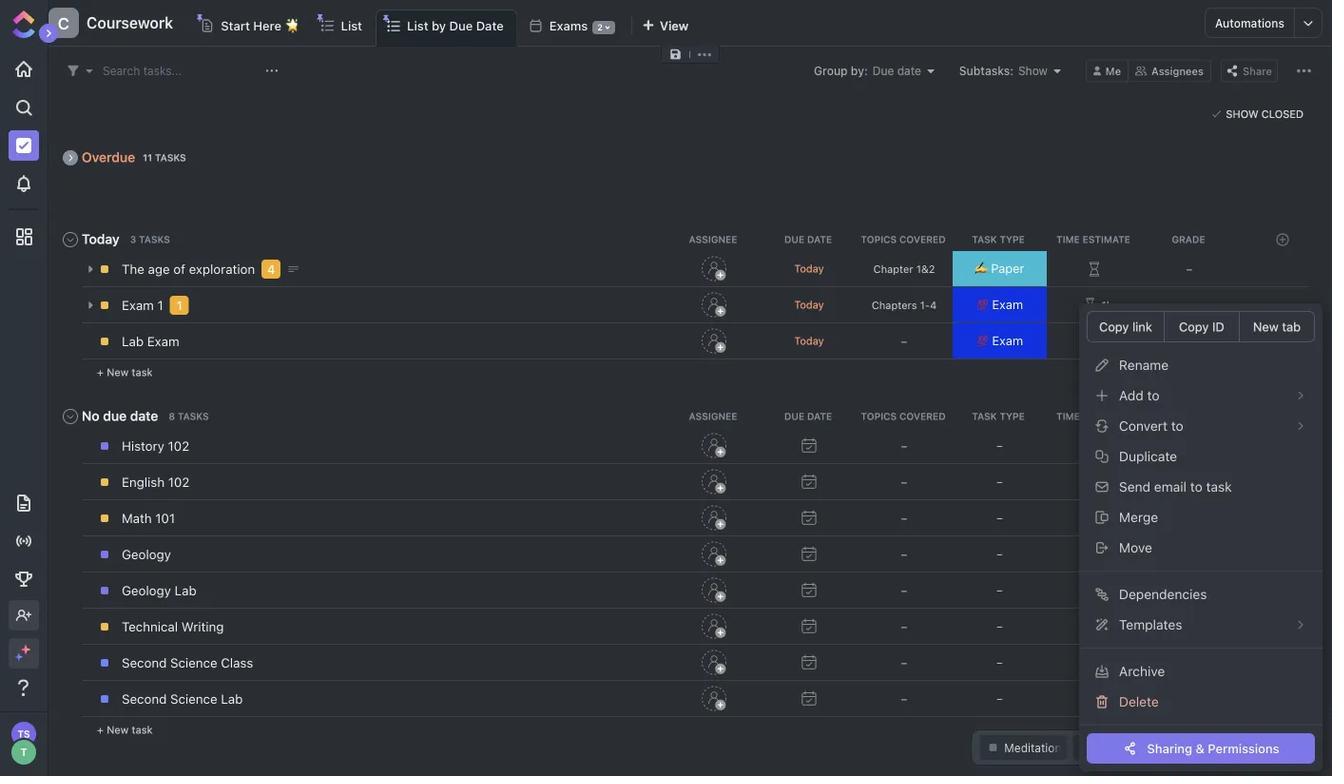 Task type: vqa. For each thing, say whether or not it's contained in the screenshot.
6 associated with Feedback
no



Task type: describe. For each thing, give the bounding box(es) containing it.
english 102 link
[[117, 466, 662, 498]]

share button
[[1221, 59, 1278, 82]]

1 + new task from the top
[[97, 366, 153, 379]]

email
[[1155, 479, 1187, 495]]

add to
[[1120, 388, 1160, 403]]

dependencies
[[1120, 586, 1208, 602]]

id
[[1213, 320, 1225, 334]]

second science lab
[[122, 692, 243, 707]]

1-
[[920, 299, 930, 312]]

rename link
[[1087, 350, 1316, 380]]

chapters
[[872, 299, 917, 312]]

archive
[[1120, 663, 1166, 679]]

sharing
[[1148, 741, 1193, 756]]

2 vertical spatial to
[[1191, 479, 1203, 495]]

writing
[[181, 619, 224, 634]]

tasks
[[155, 152, 186, 163]]

history 102 link
[[117, 430, 662, 462]]

second for second science class
[[122, 655, 167, 671]]

0 vertical spatial task
[[132, 366, 153, 379]]

me button
[[1086, 59, 1129, 82]]

templates
[[1120, 617, 1183, 633]]

due
[[449, 19, 473, 33]]

assignees button
[[1129, 59, 1212, 82]]

no due date
[[82, 408, 158, 424]]

age
[[148, 262, 170, 277]]

second science lab link
[[117, 683, 662, 715]]

2 1 from the left
[[177, 298, 182, 312]]

copy link
[[1100, 320, 1153, 334]]

show closed button
[[1207, 105, 1309, 124]]

102 for history 102
[[168, 439, 189, 454]]

4 inside 'button'
[[930, 299, 937, 312]]

lab exam
[[122, 334, 179, 349]]

convert to button
[[1087, 411, 1316, 441]]

2 horizontal spatial lab
[[221, 692, 243, 707]]

permissions
[[1208, 741, 1280, 756]]

coursework
[[87, 14, 173, 32]]

start here 🌟 link
[[221, 10, 305, 46]]

second science class
[[122, 655, 253, 671]]

technical writing link
[[117, 611, 662, 643]]

0 horizontal spatial lab
[[122, 334, 144, 349]]

to for add to
[[1148, 388, 1160, 403]]

convert to
[[1120, 418, 1184, 434]]

exam 1
[[122, 298, 163, 313]]

send email to task link
[[1087, 472, 1316, 502]]

&
[[1196, 741, 1205, 756]]

list by due date
[[407, 19, 504, 33]]

science for class
[[170, 655, 217, 671]]

send
[[1120, 479, 1151, 495]]

1 vertical spatial task
[[1207, 479, 1232, 495]]

search
[[103, 64, 140, 78]]

chapters 1-4 button
[[857, 291, 952, 320]]

chapter
[[874, 263, 914, 275]]

the age of exploration
[[122, 262, 255, 277]]

0 vertical spatial new
[[1254, 320, 1279, 334]]

of
[[173, 262, 185, 277]]

class
[[221, 655, 253, 671]]

102 for english 102
[[168, 475, 190, 490]]

task
[[1247, 741, 1273, 754]]

overdue
[[82, 149, 135, 165]]

exams
[[550, 18, 588, 32]]

move link
[[1087, 533, 1316, 563]]

overdue 11 tasks
[[82, 149, 186, 165]]

due
[[103, 408, 127, 424]]

1 vertical spatial lab
[[175, 583, 197, 598]]

show
[[1226, 108, 1259, 120]]

date
[[476, 19, 504, 33]]

geology for geology
[[122, 547, 171, 562]]

exams link
[[550, 10, 588, 46]]

duplicate link
[[1087, 441, 1316, 472]]

list link
[[341, 10, 370, 46]]

convert to link
[[1087, 411, 1316, 441]]

0 vertical spatial exam
[[122, 298, 154, 313]]

list by due date link
[[407, 10, 511, 46]]

share
[[1243, 65, 1273, 78]]

search tasks...
[[103, 64, 182, 78]]

here
[[253, 18, 282, 32]]

convert
[[1120, 418, 1168, 434]]

duplicate
[[1120, 448, 1178, 464]]

geology link
[[117, 538, 662, 571]]

tasks...
[[143, 64, 182, 78]]

lab exam link
[[117, 325, 662, 358]]

math 101
[[122, 511, 175, 526]]

second for second science lab
[[122, 692, 167, 707]]

date
[[130, 408, 158, 424]]



Task type: locate. For each thing, give the bounding box(es) containing it.
copy for copy link
[[1100, 320, 1129, 334]]

tab
[[1283, 320, 1301, 334]]

Search tasks... text field
[[103, 58, 261, 84]]

chapter 1&2 button
[[857, 255, 952, 283]]

1 vertical spatial + new task
[[97, 724, 153, 736]]

geology lab
[[122, 583, 197, 598]]

new tab
[[1254, 320, 1301, 334]]

2 copy from the left
[[1179, 320, 1209, 334]]

copy inside button
[[1100, 320, 1129, 334]]

assignees
[[1152, 65, 1204, 78]]

2 science from the top
[[170, 692, 217, 707]]

list
[[341, 18, 362, 32], [407, 19, 429, 33]]

1 horizontal spatial list
[[407, 19, 429, 33]]

0 vertical spatial second
[[122, 655, 167, 671]]

copy id
[[1179, 320, 1225, 334]]

geology down math 101
[[122, 547, 171, 562]]

show closed
[[1226, 108, 1304, 120]]

2 vertical spatial new
[[107, 724, 129, 736]]

1
[[157, 298, 163, 313], [177, 298, 182, 312]]

english
[[122, 475, 165, 490]]

102 right 'history'
[[168, 439, 189, 454]]

2 geology from the top
[[122, 583, 171, 598]]

0 vertical spatial 102
[[168, 439, 189, 454]]

list inside list link
[[341, 18, 362, 32]]

to right the convert
[[1172, 418, 1184, 434]]

automations
[[1216, 16, 1285, 29]]

task down lab exam
[[132, 366, 153, 379]]

0 horizontal spatial 4
[[267, 262, 275, 276]]

new left tab
[[1254, 320, 1279, 334]]

0 vertical spatial 4
[[267, 262, 275, 276]]

+ new task down lab exam
[[97, 366, 153, 379]]

2 vertical spatial task
[[132, 724, 153, 736]]

new down "second science lab"
[[107, 724, 129, 736]]

science for lab
[[170, 692, 217, 707]]

science
[[170, 655, 217, 671], [170, 692, 217, 707]]

0 vertical spatial lab
[[122, 334, 144, 349]]

1 horizontal spatial 1
[[177, 298, 182, 312]]

copy for copy id
[[1179, 320, 1209, 334]]

task down duplicate link
[[1207, 479, 1232, 495]]

merge link
[[1087, 502, 1316, 533]]

send email to task
[[1120, 479, 1232, 495]]

+ new task down "second science lab"
[[97, 724, 153, 736]]

1 vertical spatial 4
[[930, 299, 937, 312]]

0 horizontal spatial copy
[[1100, 320, 1129, 334]]

1 list from the left
[[341, 18, 362, 32]]

2 list from the left
[[407, 19, 429, 33]]

add to button
[[1087, 380, 1316, 411]]

exam down the
[[122, 298, 154, 313]]

2 vertical spatial lab
[[221, 692, 243, 707]]

science down second science class
[[170, 692, 217, 707]]

exploration
[[189, 262, 255, 277]]

list for list by due date
[[407, 19, 429, 33]]

+ new task
[[97, 366, 153, 379], [97, 724, 153, 736]]

copy link button
[[1087, 311, 1165, 342]]

1 vertical spatial exam
[[147, 334, 179, 349]]

0 horizontal spatial 1
[[157, 298, 163, 313]]

today
[[82, 231, 120, 247]]

1 vertical spatial to
[[1172, 418, 1184, 434]]

1 horizontal spatial 4
[[930, 299, 937, 312]]

geology for geology lab
[[122, 583, 171, 598]]

history 102
[[122, 439, 189, 454]]

geology up technical
[[122, 583, 171, 598]]

second science class link
[[117, 647, 662, 679]]

4 right the exploration
[[267, 262, 275, 276]]

1 102 from the top
[[168, 439, 189, 454]]

math
[[122, 511, 152, 526]]

science down writing
[[170, 655, 217, 671]]

the
[[122, 262, 144, 277]]

2 + from the top
[[97, 724, 104, 736]]

2 second from the top
[[122, 692, 167, 707]]

1 + from the top
[[97, 366, 104, 379]]

to right add
[[1148, 388, 1160, 403]]

to right email
[[1191, 479, 1203, 495]]

delete link
[[1087, 687, 1316, 717]]

move button
[[1087, 533, 1316, 563]]

0 vertical spatial to
[[1148, 388, 1160, 403]]

coursework button
[[79, 2, 173, 44]]

by
[[432, 19, 446, 33]]

exam down "exam 1"
[[147, 334, 179, 349]]

delete
[[1120, 694, 1159, 710]]

copy inside 'button'
[[1179, 320, 1209, 334]]

0 vertical spatial geology
[[122, 547, 171, 562]]

lab up technical writing
[[175, 583, 197, 598]]

list right 🌟
[[341, 18, 362, 32]]

me
[[1106, 65, 1122, 78]]

copy left link
[[1100, 320, 1129, 334]]

1 copy from the left
[[1100, 320, 1129, 334]]

list for list
[[341, 18, 362, 32]]

1 vertical spatial 102
[[168, 475, 190, 490]]

merge
[[1120, 509, 1159, 525]]

1 vertical spatial second
[[122, 692, 167, 707]]

add
[[1120, 388, 1144, 403]]

lab down "exam 1"
[[122, 334, 144, 349]]

2 horizontal spatial to
[[1191, 479, 1203, 495]]

move
[[1120, 540, 1153, 556]]

0 horizontal spatial list
[[341, 18, 362, 32]]

1 second from the top
[[122, 655, 167, 671]]

geology lab link
[[117, 575, 662, 607]]

1 geology from the top
[[122, 547, 171, 562]]

0 horizontal spatial to
[[1148, 388, 1160, 403]]

1 horizontal spatial to
[[1172, 418, 1184, 434]]

11
[[143, 152, 152, 163]]

1 vertical spatial geology
[[122, 583, 171, 598]]

🌟
[[285, 18, 297, 32]]

– button
[[1142, 255, 1238, 283], [1142, 291, 1238, 320], [857, 327, 952, 356], [1142, 327, 1238, 356], [857, 432, 952, 460], [1142, 432, 1238, 460], [857, 468, 952, 497], [1142, 468, 1238, 497], [857, 504, 952, 533], [857, 540, 952, 569], [857, 576, 952, 605], [1142, 576, 1238, 605], [857, 613, 952, 641], [1142, 613, 1238, 641], [857, 649, 952, 677], [857, 685, 952, 713]]

lab down "class" on the bottom left of page
[[221, 692, 243, 707]]

second down technical
[[122, 655, 167, 671]]

0 vertical spatial science
[[170, 655, 217, 671]]

archive link
[[1087, 656, 1316, 687]]

1 vertical spatial new
[[107, 366, 129, 379]]

second down second science class
[[122, 692, 167, 707]]

start
[[221, 18, 250, 32]]

list inside list by due date link
[[407, 19, 429, 33]]

history
[[122, 439, 164, 454]]

automations button
[[1206, 9, 1295, 37]]

technical
[[122, 619, 178, 634]]

geology
[[122, 547, 171, 562], [122, 583, 171, 598]]

new tab link
[[1239, 311, 1316, 342]]

templates link
[[1087, 610, 1316, 640]]

1 down age
[[157, 298, 163, 313]]

exam
[[122, 298, 154, 313], [147, 334, 179, 349]]

dependencies link
[[1087, 579, 1316, 610]]

templates button
[[1087, 610, 1316, 640]]

1 vertical spatial +
[[97, 724, 104, 736]]

chapters 1-4
[[872, 299, 937, 312]]

1 science from the top
[[170, 655, 217, 671]]

technical writing
[[122, 619, 224, 634]]

1 horizontal spatial lab
[[175, 583, 197, 598]]

copy left the id
[[1179, 320, 1209, 334]]

1 down the of at the left of page
[[177, 298, 182, 312]]

lab
[[122, 334, 144, 349], [175, 583, 197, 598], [221, 692, 243, 707]]

math 101 link
[[117, 502, 662, 535]]

101
[[155, 511, 175, 526]]

0 vertical spatial + new task
[[97, 366, 153, 379]]

1&2
[[917, 263, 935, 275]]

102
[[168, 439, 189, 454], [168, 475, 190, 490]]

+
[[97, 366, 104, 379], [97, 724, 104, 736]]

task down "second science lab"
[[132, 724, 153, 736]]

copy id button
[[1164, 311, 1240, 342]]

link
[[1133, 320, 1153, 334]]

to for convert to
[[1172, 418, 1184, 434]]

start here 🌟
[[221, 18, 297, 32]]

new up no due date
[[107, 366, 129, 379]]

4 down the 1&2 on the top right
[[930, 299, 937, 312]]

no
[[82, 408, 100, 424]]

english 102
[[122, 475, 190, 490]]

1 vertical spatial science
[[170, 692, 217, 707]]

1 1 from the left
[[157, 298, 163, 313]]

102 right english
[[168, 475, 190, 490]]

0 vertical spatial +
[[97, 366, 104, 379]]

second
[[122, 655, 167, 671], [122, 692, 167, 707]]

1 horizontal spatial copy
[[1179, 320, 1209, 334]]

2 + new task from the top
[[97, 724, 153, 736]]

add to link
[[1087, 380, 1316, 411]]

new
[[1254, 320, 1279, 334], [107, 366, 129, 379], [107, 724, 129, 736]]

2 102 from the top
[[168, 475, 190, 490]]

list left by
[[407, 19, 429, 33]]



